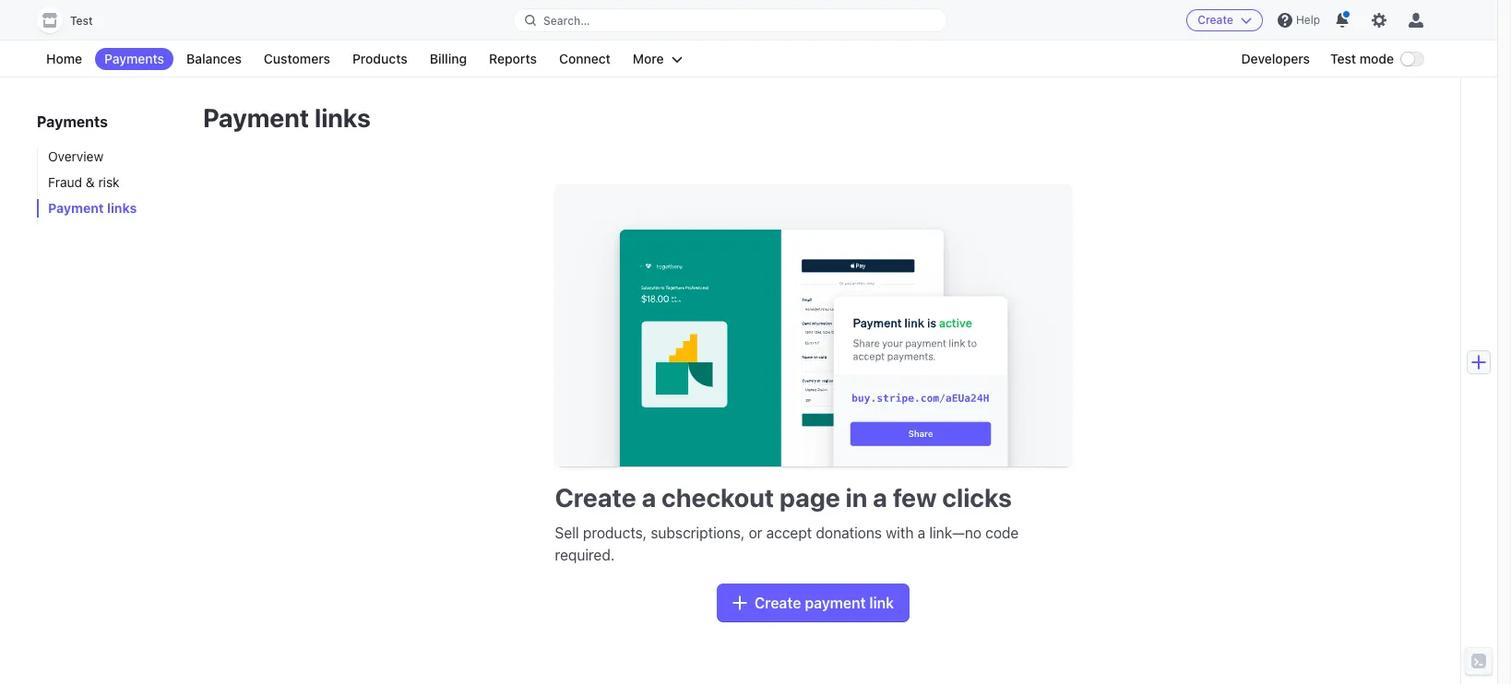 Task type: vqa. For each thing, say whether or not it's contained in the screenshot.
leftmost "Payments"
no



Task type: locate. For each thing, give the bounding box(es) containing it.
0 vertical spatial payment links
[[203, 102, 371, 133]]

test
[[70, 14, 93, 28], [1330, 51, 1356, 66]]

links down fraud & risk link
[[107, 200, 137, 216]]

payments
[[104, 51, 164, 66], [37, 113, 108, 130]]

links down the products link
[[315, 102, 371, 133]]

accept
[[766, 525, 812, 542]]

create payment link
[[754, 595, 894, 612]]

products,
[[583, 525, 647, 542]]

0 horizontal spatial test
[[70, 14, 93, 28]]

0 vertical spatial payment
[[203, 102, 309, 133]]

more button
[[623, 48, 692, 70]]

test up home
[[70, 14, 93, 28]]

fraud
[[48, 174, 82, 190]]

create
[[1198, 13, 1233, 27], [555, 483, 636, 513], [754, 595, 801, 612]]

0 horizontal spatial payment links
[[48, 200, 137, 216]]

or
[[749, 525, 762, 542]]

links
[[315, 102, 371, 133], [107, 200, 137, 216]]

sell products, subscriptions, or accept donations with a link—no code required.
[[555, 525, 1019, 564]]

create up developers link
[[1198, 13, 1233, 27]]

a
[[642, 483, 656, 513], [873, 483, 887, 513], [918, 525, 925, 542]]

test for test
[[70, 14, 93, 28]]

payments right home
[[104, 51, 164, 66]]

0 vertical spatial create
[[1198, 13, 1233, 27]]

2 horizontal spatial create
[[1198, 13, 1233, 27]]

overview link
[[37, 148, 184, 166]]

2 vertical spatial create
[[754, 595, 801, 612]]

payment down the fraud & risk
[[48, 200, 104, 216]]

developers
[[1241, 51, 1310, 66]]

1 horizontal spatial payment links
[[203, 102, 371, 133]]

billing link
[[420, 48, 476, 70]]

payment
[[805, 595, 866, 612]]

payments inside "link"
[[104, 51, 164, 66]]

search…
[[543, 13, 590, 27]]

payment down customers link
[[203, 102, 309, 133]]

0 horizontal spatial links
[[107, 200, 137, 216]]

create up products,
[[555, 483, 636, 513]]

risk
[[98, 174, 120, 190]]

more
[[633, 51, 664, 66]]

1 horizontal spatial test
[[1330, 51, 1356, 66]]

create for create a checkout page in a few clicks
[[555, 483, 636, 513]]

1 vertical spatial test
[[1330, 51, 1356, 66]]

create button
[[1187, 9, 1263, 31]]

mode
[[1359, 51, 1394, 66]]

create left payment
[[754, 595, 801, 612]]

1 vertical spatial create
[[555, 483, 636, 513]]

customers
[[264, 51, 330, 66]]

home
[[46, 51, 82, 66]]

1 horizontal spatial links
[[315, 102, 371, 133]]

a right in
[[873, 483, 887, 513]]

payment links
[[203, 102, 371, 133], [48, 200, 137, 216]]

0 vertical spatial test
[[70, 14, 93, 28]]

payment
[[203, 102, 309, 133], [48, 200, 104, 216]]

0 vertical spatial payments
[[104, 51, 164, 66]]

2 horizontal spatial a
[[918, 525, 925, 542]]

a right with
[[918, 525, 925, 542]]

test for test mode
[[1330, 51, 1356, 66]]

in
[[846, 483, 867, 513]]

with
[[886, 525, 914, 542]]

create inside button
[[1198, 13, 1233, 27]]

a up products,
[[642, 483, 656, 513]]

test inside button
[[70, 14, 93, 28]]

1 horizontal spatial payment
[[203, 102, 309, 133]]

payments up overview
[[37, 113, 108, 130]]

1 vertical spatial payment
[[48, 200, 104, 216]]

1 vertical spatial payment links
[[48, 200, 137, 216]]

0 horizontal spatial payment
[[48, 200, 104, 216]]

payments link
[[95, 48, 174, 70]]

test left mode on the top right
[[1330, 51, 1356, 66]]

1 horizontal spatial create
[[754, 595, 801, 612]]

products
[[352, 51, 407, 66]]

payment links down & at left
[[48, 200, 137, 216]]

sell
[[555, 525, 579, 542]]

payment links down customers link
[[203, 102, 371, 133]]

create payment link link
[[718, 585, 909, 622]]

payment inside payment links link
[[48, 200, 104, 216]]

0 horizontal spatial create
[[555, 483, 636, 513]]



Task type: describe. For each thing, give the bounding box(es) containing it.
help button
[[1270, 6, 1327, 35]]

page
[[780, 483, 840, 513]]

Search… search field
[[514, 9, 946, 32]]

create for create payment link
[[754, 595, 801, 612]]

1 vertical spatial payments
[[37, 113, 108, 130]]

checkout
[[662, 483, 774, 513]]

reports link
[[480, 48, 546, 70]]

0 horizontal spatial a
[[642, 483, 656, 513]]

payment links link
[[37, 199, 184, 218]]

create a checkout page in a few clicks
[[555, 483, 1012, 513]]

billing
[[430, 51, 467, 66]]

code
[[985, 525, 1019, 542]]

products link
[[343, 48, 417, 70]]

overview
[[48, 149, 104, 164]]

notifications image
[[1335, 13, 1350, 28]]

required.
[[555, 547, 615, 564]]

donations
[[816, 525, 882, 542]]

clicks
[[942, 483, 1012, 513]]

link
[[869, 595, 894, 612]]

link—no
[[929, 525, 982, 542]]

fraud & risk
[[48, 174, 120, 190]]

test mode
[[1330, 51, 1394, 66]]

fraud & risk link
[[37, 173, 184, 192]]

help
[[1296, 13, 1320, 27]]

0 vertical spatial links
[[315, 102, 371, 133]]

&
[[86, 174, 95, 190]]

create for create
[[1198, 13, 1233, 27]]

1 horizontal spatial a
[[873, 483, 887, 513]]

developers link
[[1232, 48, 1319, 70]]

connect link
[[550, 48, 620, 70]]

balances
[[186, 51, 242, 66]]

1 vertical spatial links
[[107, 200, 137, 216]]

home link
[[37, 48, 91, 70]]

reports
[[489, 51, 537, 66]]

customers link
[[255, 48, 339, 70]]

a inside the 'sell products, subscriptions, or accept donations with a link—no code required.'
[[918, 525, 925, 542]]

balances link
[[177, 48, 251, 70]]

payment links inside payment links link
[[48, 200, 137, 216]]

Search… text field
[[514, 9, 946, 32]]

subscriptions,
[[651, 525, 745, 542]]

few
[[893, 483, 937, 513]]

connect
[[559, 51, 611, 66]]

test button
[[37, 7, 111, 33]]



